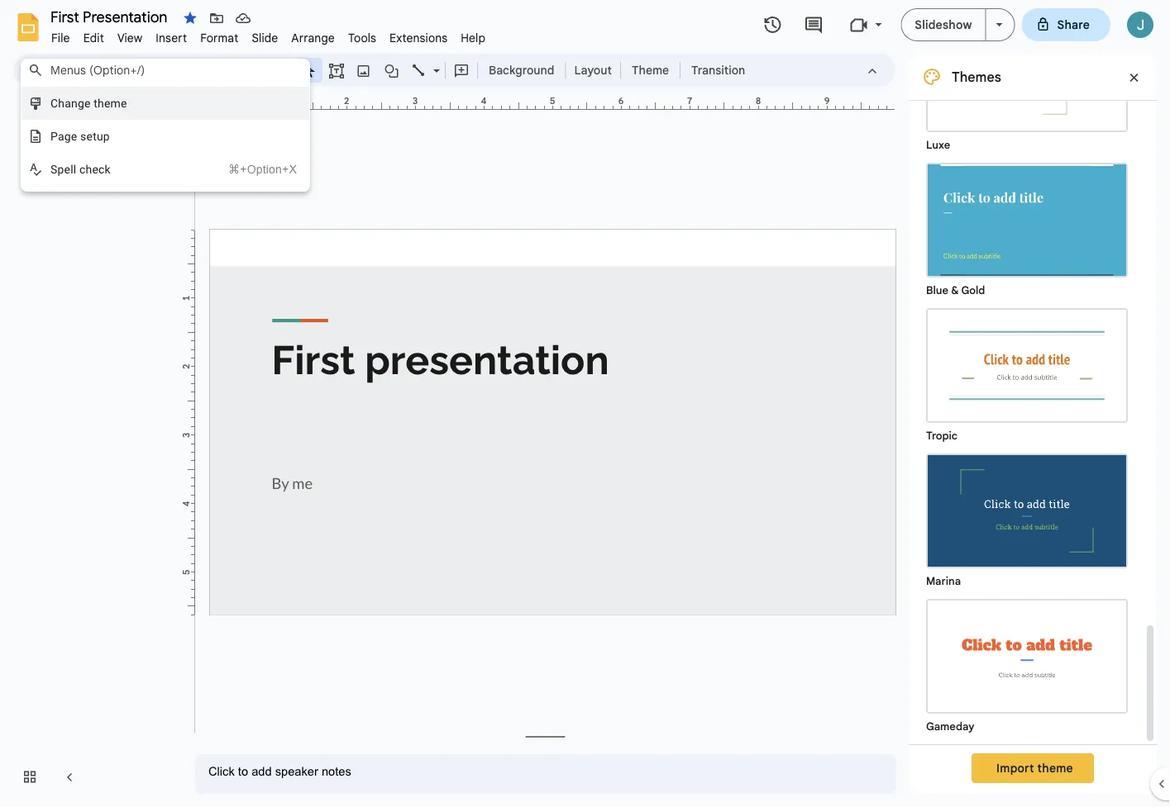 Task type: vqa. For each thing, say whether or not it's contained in the screenshot.
IMPORT THEME
yes



Task type: locate. For each thing, give the bounding box(es) containing it.
setup
[[80, 129, 110, 143]]

insert
[[156, 31, 187, 45]]

import theme
[[997, 762, 1073, 776]]

theme for change theme
[[94, 96, 127, 110]]

blue & gold
[[926, 284, 985, 297]]

menu bar
[[45, 22, 492, 49]]

menu bar containing file
[[45, 22, 492, 49]]

view
[[117, 31, 142, 45]]

option group inside themes 'section'
[[909, 0, 1144, 745]]

menu bar inside menu bar banner
[[45, 22, 492, 49]]

theme
[[94, 96, 127, 110], [1037, 762, 1073, 776]]

0 vertical spatial theme
[[94, 96, 127, 110]]

layout button
[[569, 58, 617, 83]]

theme up setup
[[94, 96, 127, 110]]

background
[[489, 63, 554, 77]]

view menu item
[[111, 28, 149, 48]]

list box containing change theme
[[21, 82, 310, 192]]

list box
[[21, 82, 310, 192]]

luxe
[[926, 139, 950, 152]]

0 horizontal spatial theme
[[94, 96, 127, 110]]

Marina radio
[[918, 446, 1136, 591]]

spell check
[[50, 162, 111, 176]]

navigation
[[0, 93, 182, 808]]

option group
[[909, 0, 1144, 745]]

share button
[[1022, 8, 1111, 41]]

&
[[951, 284, 959, 297]]

Rename text field
[[45, 7, 177, 26]]

page
[[50, 129, 77, 143]]

⌘+option+x
[[228, 163, 297, 176]]

theme right import
[[1037, 762, 1073, 776]]

edit menu item
[[77, 28, 111, 48]]

share
[[1057, 17, 1090, 32]]

theme inside menu bar banner
[[94, 96, 127, 110]]

theme inside import theme button
[[1037, 762, 1073, 776]]

format
[[200, 31, 238, 45]]

tools menu item
[[341, 28, 383, 48]]

slideshow button
[[901, 8, 986, 41]]

presentation options image
[[996, 23, 1003, 26]]

import
[[997, 762, 1034, 776]]

navigation inside 'themes' application
[[0, 93, 182, 808]]

help menu item
[[454, 28, 492, 48]]

Blue & Gold radio
[[918, 155, 1136, 300]]

option group containing luxe
[[909, 0, 1144, 745]]

transition button
[[684, 58, 753, 83]]

1 horizontal spatial theme
[[1037, 762, 1073, 776]]

tropic
[[926, 430, 958, 443]]

shape image
[[382, 59, 401, 82]]

Menus (Option+/) field
[[21, 59, 310, 82]]

1 vertical spatial theme
[[1037, 762, 1073, 776]]

help
[[461, 31, 486, 45]]

Tropic radio
[[918, 300, 1136, 446]]

Star checkbox
[[179, 7, 202, 30]]



Task type: describe. For each thing, give the bounding box(es) containing it.
theme
[[632, 63, 669, 77]]

layout
[[574, 63, 612, 77]]

themes application
[[0, 0, 1170, 808]]

file menu item
[[45, 28, 77, 48]]

page setup
[[50, 129, 110, 143]]

file
[[51, 31, 70, 45]]

arrange menu item
[[285, 28, 341, 48]]

tools
[[348, 31, 376, 45]]

edit
[[83, 31, 104, 45]]

list box inside menu bar banner
[[21, 82, 310, 192]]

check
[[79, 162, 111, 176]]

import theme button
[[972, 754, 1094, 784]]

insert menu item
[[149, 28, 194, 48]]

theme for import theme
[[1037, 762, 1073, 776]]

change
[[50, 96, 91, 110]]

slide menu item
[[245, 28, 285, 48]]

gold
[[961, 284, 985, 297]]

⌘+option+x element
[[208, 161, 297, 178]]

Gameday radio
[[918, 591, 1136, 737]]

Luxe radio
[[918, 9, 1136, 155]]

main toolbar
[[49, 58, 754, 83]]

gameday
[[926, 721, 974, 734]]

slide
[[252, 31, 278, 45]]

theme button
[[624, 58, 677, 83]]

background button
[[481, 58, 562, 83]]

extensions menu item
[[383, 28, 454, 48]]

blue
[[926, 284, 948, 297]]

themes
[[952, 69, 1001, 85]]

format menu item
[[194, 28, 245, 48]]

insert image image
[[354, 59, 373, 82]]

arrange
[[291, 31, 335, 45]]

themes section
[[909, 0, 1157, 795]]

slideshow
[[915, 17, 972, 32]]

change theme
[[50, 96, 127, 110]]

transition
[[691, 63, 745, 77]]

marina
[[926, 575, 961, 588]]

extensions
[[390, 31, 448, 45]]

menu bar banner
[[0, 0, 1170, 808]]

spell
[[50, 162, 76, 176]]



